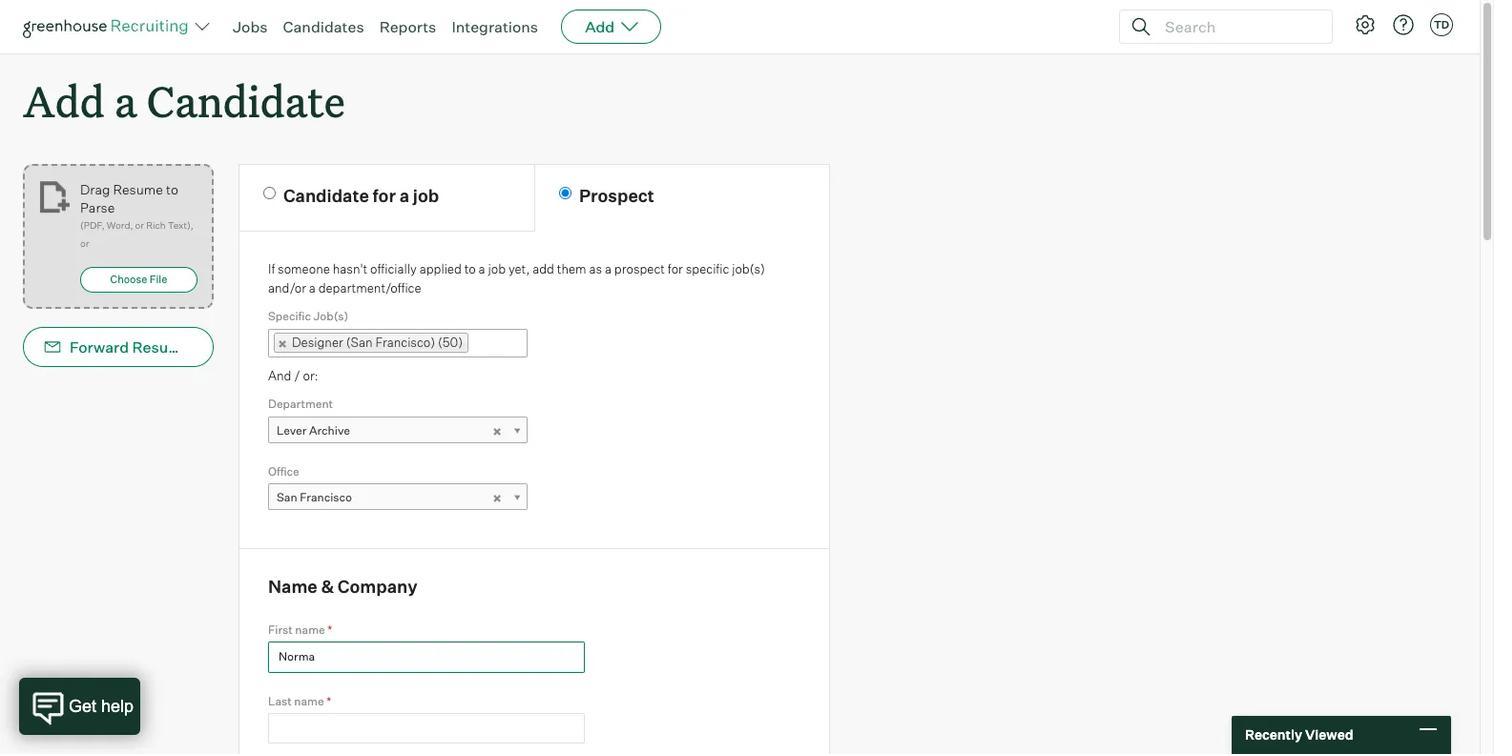 Task type: locate. For each thing, give the bounding box(es) containing it.
(pdf,
[[80, 220, 105, 231]]

1 horizontal spatial or
[[135, 220, 144, 231]]

last name *
[[268, 694, 331, 709]]

candidates link
[[283, 17, 364, 36]]

0 horizontal spatial job
[[413, 185, 439, 206]]

name right last
[[294, 694, 324, 709]]

*
[[328, 623, 332, 637], [327, 694, 331, 709]]

* right last
[[327, 694, 331, 709]]

email
[[218, 338, 258, 357]]

job(s)
[[732, 262, 765, 277]]

francisco
[[300, 491, 352, 505]]

integrations link
[[452, 17, 538, 36]]

jobs link
[[233, 17, 268, 36]]

resume up rich at the top
[[113, 181, 163, 198]]

resume for drag
[[113, 181, 163, 198]]

to right applied
[[464, 262, 476, 277]]

job
[[413, 185, 439, 206], [488, 262, 506, 277]]

0 vertical spatial resume
[[113, 181, 163, 198]]

job left yet,
[[488, 262, 506, 277]]

* for last name *
[[327, 694, 331, 709]]

1 vertical spatial to
[[464, 262, 476, 277]]

add inside popup button
[[585, 17, 615, 36]]

0 horizontal spatial for
[[373, 185, 396, 206]]

a down greenhouse recruiting image
[[115, 73, 137, 129]]

candidate down jobs on the left of the page
[[147, 73, 345, 129]]

to
[[166, 181, 178, 198], [464, 262, 476, 277]]

reports link
[[379, 17, 436, 36]]

(san
[[346, 335, 373, 350]]

1 horizontal spatial add
[[585, 17, 615, 36]]

parse
[[80, 200, 115, 216]]

1 vertical spatial resume
[[132, 338, 190, 357]]

for left 'specific'
[[668, 262, 683, 277]]

name & company
[[268, 577, 418, 598]]

for up officially
[[373, 185, 396, 206]]

1 horizontal spatial job
[[488, 262, 506, 277]]

first name *
[[268, 623, 332, 637]]

reports
[[379, 17, 436, 36]]

resume
[[113, 181, 163, 198], [132, 338, 190, 357]]

or down (pdf,
[[80, 238, 89, 249]]

1 vertical spatial add
[[23, 73, 105, 129]]

add
[[585, 17, 615, 36], [23, 73, 105, 129]]

name
[[295, 623, 325, 637], [294, 694, 324, 709]]

for
[[373, 185, 396, 206], [668, 262, 683, 277]]

a up officially
[[400, 185, 409, 206]]

None text field
[[268, 714, 585, 745]]

resume inside drag resume to parse (pdf, word, or rich text), or
[[113, 181, 163, 198]]

or
[[135, 220, 144, 231], [80, 238, 89, 249]]

0 vertical spatial candidate
[[147, 73, 345, 129]]

text),
[[168, 220, 193, 231]]

1 vertical spatial for
[[668, 262, 683, 277]]

specific job(s)
[[268, 309, 349, 324]]

1 vertical spatial job
[[488, 262, 506, 277]]

drag
[[80, 181, 110, 198]]

them
[[557, 262, 587, 277]]

td
[[1434, 18, 1450, 31]]

office
[[268, 464, 299, 479]]

hasn't
[[333, 262, 368, 277]]

forward resume via email button
[[23, 327, 258, 368]]

or left rich at the top
[[135, 220, 144, 231]]

1 horizontal spatial for
[[668, 262, 683, 277]]

drag resume to parse (pdf, word, or rich text), or
[[80, 181, 193, 249]]

to inside if someone hasn't officially applied to a job yet, add them as a prospect for specific job(s) and/or a department/office
[[464, 262, 476, 277]]

specific
[[268, 309, 311, 324]]

candidate
[[147, 73, 345, 129], [283, 185, 369, 206]]

add button
[[561, 10, 661, 44]]

to up text),
[[166, 181, 178, 198]]

0 vertical spatial or
[[135, 220, 144, 231]]

1 vertical spatial name
[[294, 694, 324, 709]]

resume for forward
[[132, 338, 190, 357]]

designer (san francisco) (50)
[[292, 335, 463, 350]]

* down the & at the left of page
[[328, 623, 332, 637]]

recently viewed
[[1245, 727, 1354, 744]]

td button
[[1430, 13, 1453, 36]]

someone
[[278, 262, 330, 277]]

rich
[[146, 220, 166, 231]]

0 horizontal spatial or
[[80, 238, 89, 249]]

candidate right candidate for a job radio
[[283, 185, 369, 206]]

0 horizontal spatial add
[[23, 73, 105, 129]]

0 horizontal spatial to
[[166, 181, 178, 198]]

job up applied
[[413, 185, 439, 206]]

None text field
[[469, 331, 488, 356], [268, 642, 585, 673], [469, 331, 488, 356], [268, 642, 585, 673]]

0 vertical spatial add
[[585, 17, 615, 36]]

1 vertical spatial *
[[327, 694, 331, 709]]

resume inside button
[[132, 338, 190, 357]]

specific
[[686, 262, 729, 277]]

&
[[321, 577, 334, 598]]

resume left the via
[[132, 338, 190, 357]]

and
[[268, 368, 291, 383]]

if someone hasn't officially applied to a job yet, add them as a prospect for specific job(s) and/or a department/office
[[268, 262, 765, 296]]

san
[[277, 491, 297, 505]]

file
[[150, 273, 167, 286]]

integrations
[[452, 17, 538, 36]]

0 vertical spatial to
[[166, 181, 178, 198]]

0 vertical spatial *
[[328, 623, 332, 637]]

1 horizontal spatial to
[[464, 262, 476, 277]]

a
[[115, 73, 137, 129], [400, 185, 409, 206], [479, 262, 485, 277], [605, 262, 612, 277], [309, 280, 316, 296]]

0 vertical spatial name
[[295, 623, 325, 637]]

as
[[589, 262, 602, 277]]

last
[[268, 694, 292, 709]]

company
[[338, 577, 418, 598]]

name right first
[[295, 623, 325, 637]]

first
[[268, 623, 293, 637]]



Task type: describe. For each thing, give the bounding box(es) containing it.
job inside if someone hasn't officially applied to a job yet, add them as a prospect for specific job(s) and/or a department/office
[[488, 262, 506, 277]]

forward resume via email
[[70, 338, 258, 357]]

jobs
[[233, 17, 268, 36]]

add
[[533, 262, 554, 277]]

word,
[[107, 220, 133, 231]]

1 vertical spatial candidate
[[283, 185, 369, 206]]

recently
[[1245, 727, 1303, 744]]

candidate for a job
[[283, 185, 439, 206]]

san francisco
[[277, 491, 352, 505]]

(50)
[[438, 335, 463, 350]]

1 vertical spatial or
[[80, 238, 89, 249]]

designer
[[292, 335, 343, 350]]

add for add
[[585, 17, 615, 36]]

lever archive
[[277, 423, 350, 438]]

name for first
[[295, 623, 325, 637]]

Prospect radio
[[559, 187, 572, 200]]

name for last
[[294, 694, 324, 709]]

Candidate for a job radio
[[263, 187, 276, 200]]

configure image
[[1354, 13, 1377, 36]]

lever archive link
[[268, 417, 528, 444]]

and/or
[[268, 280, 306, 296]]

a down someone at the top left of page
[[309, 280, 316, 296]]

prospect
[[614, 262, 665, 277]]

forward
[[70, 338, 129, 357]]

prospect
[[579, 185, 654, 206]]

/
[[294, 368, 300, 383]]

viewed
[[1305, 727, 1354, 744]]

or:
[[303, 368, 318, 383]]

department/office
[[318, 280, 421, 296]]

yet,
[[509, 262, 530, 277]]

add for add a candidate
[[23, 73, 105, 129]]

via
[[194, 338, 215, 357]]

to inside drag resume to parse (pdf, word, or rich text), or
[[166, 181, 178, 198]]

greenhouse recruiting image
[[23, 15, 195, 38]]

job(s)
[[313, 309, 349, 324]]

for inside if someone hasn't officially applied to a job yet, add them as a prospect for specific job(s) and/or a department/office
[[668, 262, 683, 277]]

a left yet,
[[479, 262, 485, 277]]

san francisco link
[[268, 484, 528, 512]]

officially
[[370, 262, 417, 277]]

* for first name *
[[328, 623, 332, 637]]

add a candidate
[[23, 73, 345, 129]]

Search text field
[[1160, 13, 1315, 41]]

0 vertical spatial job
[[413, 185, 439, 206]]

0 vertical spatial for
[[373, 185, 396, 206]]

if
[[268, 262, 275, 277]]

department
[[268, 397, 333, 411]]

a right as
[[605, 262, 612, 277]]

and / or:
[[268, 368, 318, 383]]

francisco)
[[375, 335, 435, 350]]

candidates
[[283, 17, 364, 36]]

lever
[[277, 423, 307, 438]]

name
[[268, 577, 317, 598]]

choose
[[110, 273, 147, 286]]

td button
[[1427, 10, 1457, 40]]

applied
[[420, 262, 462, 277]]

archive
[[309, 423, 350, 438]]

choose file
[[110, 273, 167, 286]]



Task type: vqa. For each thing, say whether or not it's contained in the screenshot.
Home at the left bottom of the page
no



